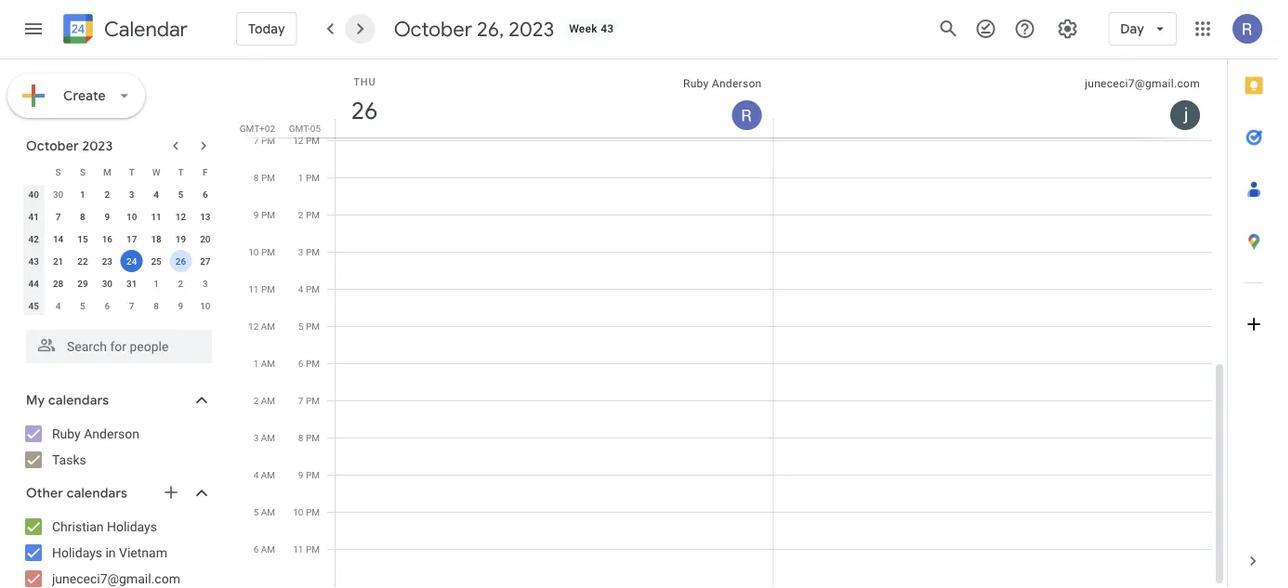 Task type: describe. For each thing, give the bounding box(es) containing it.
ruby anderson inside 26 column header
[[683, 77, 762, 90]]

1 for 1 pm
[[298, 172, 304, 183]]

pm left 3 pm
[[261, 246, 275, 258]]

10 right 27 element
[[248, 246, 259, 258]]

10 element
[[121, 205, 143, 228]]

october for october 26, 2023
[[394, 16, 472, 42]]

29
[[77, 278, 88, 289]]

november 4 element
[[47, 295, 69, 317]]

0 horizontal spatial 8 pm
[[254, 172, 275, 183]]

thu 26
[[350, 76, 377, 126]]

10 down the november 3 element
[[200, 300, 211, 311]]

calendar heading
[[100, 16, 188, 42]]

19
[[175, 233, 186, 244]]

18 element
[[145, 228, 167, 250]]

october 26, 2023
[[394, 16, 554, 42]]

31
[[126, 278, 137, 289]]

23 element
[[96, 250, 118, 272]]

5 pm
[[298, 321, 320, 332]]

m
[[103, 166, 111, 178]]

28 element
[[47, 272, 69, 295]]

2 down m
[[105, 189, 110, 200]]

16 element
[[96, 228, 118, 250]]

1 t from the left
[[129, 166, 135, 178]]

pm left 2 pm
[[261, 209, 275, 220]]

0 horizontal spatial 9 pm
[[254, 209, 275, 220]]

20 element
[[194, 228, 216, 250]]

junececi7@gmail.com column header
[[773, 59, 1212, 138]]

november 10 element
[[194, 295, 216, 317]]

42
[[28, 233, 39, 244]]

pm down 5 pm
[[306, 358, 320, 369]]

today
[[248, 20, 285, 37]]

day
[[1121, 20, 1144, 37]]

1 right september 30 element
[[80, 189, 85, 200]]

my calendars
[[26, 392, 109, 409]]

8 down gmt+02
[[254, 172, 259, 183]]

30 element
[[96, 272, 118, 295]]

my
[[26, 392, 45, 409]]

pm down 05
[[306, 135, 320, 146]]

junececi7@gmail.com inside other calendars list
[[52, 571, 180, 587]]

tasks
[[52, 452, 86, 468]]

november 6 element
[[96, 295, 118, 317]]

pm down 6 pm
[[306, 395, 320, 406]]

am for 6 am
[[261, 544, 275, 555]]

anderson inside my calendars list
[[84, 426, 139, 442]]

2 am
[[253, 395, 275, 406]]

19 element
[[170, 228, 192, 250]]

17 element
[[121, 228, 143, 250]]

calendars for my calendars
[[48, 392, 109, 409]]

add other calendars image
[[162, 483, 180, 502]]

row containing 42
[[21, 228, 218, 250]]

5 am
[[253, 507, 275, 518]]

44
[[28, 278, 39, 289]]

3 up the 10 element
[[129, 189, 134, 200]]

3 for 3 pm
[[298, 246, 304, 258]]

26 element
[[170, 250, 192, 272]]

13 element
[[194, 205, 216, 228]]

1 cell from the left
[[336, 0, 774, 588]]

in
[[105, 545, 116, 561]]

4 up 11 element
[[154, 189, 159, 200]]

column header inside october 2023 grid
[[21, 161, 46, 183]]

today button
[[236, 7, 297, 51]]

week
[[569, 22, 598, 35]]

holidays in vietnam
[[52, 545, 167, 561]]

other
[[26, 485, 63, 502]]

thu
[[354, 76, 376, 87]]

1 horizontal spatial 9 pm
[[298, 469, 320, 481]]

f
[[203, 166, 208, 178]]

vietnam
[[119, 545, 167, 561]]

am for 3 am
[[261, 432, 275, 443]]

my calendars button
[[4, 386, 231, 416]]

0 vertical spatial 7 pm
[[254, 135, 275, 146]]

9 right 13 element
[[254, 209, 259, 220]]

4 pm
[[298, 284, 320, 295]]

2 s from the left
[[80, 166, 85, 178]]

christian
[[52, 519, 104, 535]]

am for 1 am
[[261, 358, 275, 369]]

pm up 4 pm
[[306, 246, 320, 258]]

12 for 12 pm
[[293, 135, 304, 146]]

8 right 3 am
[[298, 432, 304, 443]]

24, today element
[[121, 250, 143, 272]]

3 for 3 am
[[253, 432, 259, 443]]

1 horizontal spatial 10 pm
[[293, 507, 320, 518]]

12 am
[[248, 321, 275, 332]]

2 pm
[[298, 209, 320, 220]]

4 for 4 pm
[[298, 284, 304, 295]]

12 element
[[170, 205, 192, 228]]

26 cell
[[168, 250, 193, 272]]

5 up the 12 element
[[178, 189, 183, 200]]

1 for 1 am
[[253, 358, 259, 369]]

row containing 45
[[21, 295, 218, 317]]

22 element
[[72, 250, 94, 272]]

21
[[53, 256, 63, 267]]

26 column header
[[335, 59, 774, 138]]

12 for 12 am
[[248, 321, 259, 332]]

23
[[102, 256, 112, 267]]

30 for september 30 element
[[53, 189, 63, 200]]

5 for 5 am
[[253, 507, 259, 518]]

w
[[152, 166, 160, 178]]

7 down gmt+02
[[254, 135, 259, 146]]

christian holidays
[[52, 519, 157, 535]]

6 for november 6 element on the bottom of page
[[105, 300, 110, 311]]

row containing s
[[21, 161, 218, 183]]

9 right 4 am
[[298, 469, 304, 481]]

6 for 6 pm
[[298, 358, 304, 369]]

9 down 'november 2' element
[[178, 300, 183, 311]]

1 for november 1 element
[[154, 278, 159, 289]]

am for 4 am
[[261, 469, 275, 481]]

october 2023
[[26, 138, 113, 154]]

2 t from the left
[[178, 166, 184, 178]]

25
[[151, 256, 162, 267]]



Task type: vqa. For each thing, say whether or not it's contained in the screenshot.


Task type: locate. For each thing, give the bounding box(es) containing it.
17
[[126, 233, 137, 244]]

row group containing 40
[[21, 183, 218, 317]]

row group
[[21, 183, 218, 317]]

november 5 element
[[72, 295, 94, 317]]

12 up 19 on the top left of page
[[175, 211, 186, 222]]

october
[[394, 16, 472, 42], [26, 138, 79, 154]]

15
[[77, 233, 88, 244]]

1 horizontal spatial 11 pm
[[293, 544, 320, 555]]

5 down 4 pm
[[298, 321, 304, 332]]

am for 5 am
[[261, 507, 275, 518]]

my calendars list
[[4, 419, 231, 475]]

1 horizontal spatial 12
[[248, 321, 259, 332]]

2 for 2 am
[[253, 395, 259, 406]]

am up 3 am
[[261, 395, 275, 406]]

october 2023 grid
[[18, 161, 218, 317]]

41
[[28, 211, 39, 222]]

calendars
[[48, 392, 109, 409], [67, 485, 127, 502]]

am down 3 am
[[261, 469, 275, 481]]

2 vertical spatial 12
[[248, 321, 259, 332]]

5 down 4 am
[[253, 507, 259, 518]]

junececi7@gmail.com
[[1085, 77, 1200, 90], [52, 571, 180, 587]]

1 horizontal spatial ruby
[[683, 77, 709, 90]]

5 am from the top
[[261, 469, 275, 481]]

1 down 12 am on the bottom left of page
[[253, 358, 259, 369]]

4 down 3 pm
[[298, 284, 304, 295]]

5 for november 5 element
[[80, 300, 85, 311]]

1 vertical spatial calendars
[[67, 485, 127, 502]]

row group inside october 2023 grid
[[21, 183, 218, 317]]

4 down 3 am
[[253, 469, 259, 481]]

pm
[[261, 135, 275, 146], [306, 135, 320, 146], [261, 172, 275, 183], [306, 172, 320, 183], [261, 209, 275, 220], [306, 209, 320, 220], [261, 246, 275, 258], [306, 246, 320, 258], [261, 284, 275, 295], [306, 284, 320, 295], [306, 321, 320, 332], [306, 358, 320, 369], [306, 395, 320, 406], [306, 432, 320, 443], [306, 469, 320, 481], [306, 507, 320, 518], [306, 544, 320, 555]]

am for 12 am
[[261, 321, 275, 332]]

pm left 1 pm
[[261, 172, 275, 183]]

1 horizontal spatial 7 pm
[[298, 395, 320, 406]]

0 horizontal spatial s
[[55, 166, 61, 178]]

12 up '1 am'
[[248, 321, 259, 332]]

11 element
[[145, 205, 167, 228]]

2023 right "26,"
[[509, 16, 554, 42]]

30 for 30 element
[[102, 278, 112, 289]]

0 vertical spatial october
[[394, 16, 472, 42]]

12
[[293, 135, 304, 146], [175, 211, 186, 222], [248, 321, 259, 332]]

1 vertical spatial junececi7@gmail.com
[[52, 571, 180, 587]]

0 vertical spatial 43
[[601, 22, 614, 35]]

24 cell
[[119, 250, 144, 272]]

junececi7@gmail.com inside column header
[[1085, 77, 1200, 90]]

november 9 element
[[170, 295, 192, 317]]

0 horizontal spatial 26
[[175, 256, 186, 267]]

0 horizontal spatial 10 pm
[[248, 246, 275, 258]]

2023
[[509, 16, 554, 42], [82, 138, 113, 154]]

9
[[254, 209, 259, 220], [105, 211, 110, 222], [178, 300, 183, 311], [298, 469, 304, 481]]

1 vertical spatial 26
[[175, 256, 186, 267]]

12 pm
[[293, 135, 320, 146]]

1 horizontal spatial holidays
[[107, 519, 157, 535]]

1
[[298, 172, 304, 183], [80, 189, 85, 200], [154, 278, 159, 289], [253, 358, 259, 369]]

main drawer image
[[22, 18, 45, 40]]

1 pm
[[298, 172, 320, 183]]

31 element
[[121, 272, 143, 295]]

1 horizontal spatial october
[[394, 16, 472, 42]]

6 down 30 element
[[105, 300, 110, 311]]

6 am from the top
[[261, 507, 275, 518]]

pm right 6 am
[[306, 544, 320, 555]]

calendar element
[[59, 10, 188, 51]]

t right m
[[129, 166, 135, 178]]

4 down the 28 element
[[56, 300, 61, 311]]

1 vertical spatial 43
[[28, 256, 39, 267]]

26
[[350, 95, 377, 126], [175, 256, 186, 267]]

26 inside column header
[[350, 95, 377, 126]]

0 horizontal spatial 2023
[[82, 138, 113, 154]]

10 pm
[[248, 246, 275, 258], [293, 507, 320, 518]]

25 element
[[145, 250, 167, 272]]

1 horizontal spatial s
[[80, 166, 85, 178]]

3 for the november 3 element
[[203, 278, 208, 289]]

2 up 3 am
[[253, 395, 259, 406]]

cell
[[336, 0, 774, 588], [774, 0, 1212, 588]]

1 horizontal spatial 26
[[350, 95, 377, 126]]

3 up 4 pm
[[298, 246, 304, 258]]

3
[[129, 189, 134, 200], [298, 246, 304, 258], [203, 278, 208, 289], [253, 432, 259, 443]]

gmt-
[[289, 123, 310, 134]]

0 horizontal spatial ruby anderson
[[52, 426, 139, 442]]

7 pm down 6 pm
[[298, 395, 320, 406]]

27 element
[[194, 250, 216, 272]]

t
[[129, 166, 135, 178], [178, 166, 184, 178]]

am down "5 am"
[[261, 544, 275, 555]]

october for october 2023
[[26, 138, 79, 154]]

3 am
[[253, 432, 275, 443]]

gmt+02
[[240, 123, 275, 134]]

1 horizontal spatial 2023
[[509, 16, 554, 42]]

november 2 element
[[170, 272, 192, 295]]

26,
[[477, 16, 504, 42]]

8 down november 1 element
[[154, 300, 159, 311]]

3 am from the top
[[261, 395, 275, 406]]

settings menu image
[[1056, 18, 1079, 40]]

3 up november 10 element
[[203, 278, 208, 289]]

november 8 element
[[145, 295, 167, 317]]

2 for 2 pm
[[298, 209, 304, 220]]

ruby inside my calendars list
[[52, 426, 81, 442]]

day button
[[1108, 7, 1177, 51]]

Search for people text field
[[37, 330, 201, 363]]

s left m
[[80, 166, 85, 178]]

junececi7@gmail.com down in
[[52, 571, 180, 587]]

pm down gmt+02
[[261, 135, 275, 146]]

0 horizontal spatial 11
[[151, 211, 162, 222]]

1 vertical spatial ruby
[[52, 426, 81, 442]]

7 pm
[[254, 135, 275, 146], [298, 395, 320, 406]]

11 up 12 am on the bottom left of page
[[248, 284, 259, 295]]

24
[[126, 256, 137, 267]]

2 up 3 pm
[[298, 209, 304, 220]]

november 7 element
[[121, 295, 143, 317]]

4 am from the top
[[261, 432, 275, 443]]

0 vertical spatial ruby anderson
[[683, 77, 762, 90]]

1 vertical spatial 11
[[248, 284, 259, 295]]

9 pm
[[254, 209, 275, 220], [298, 469, 320, 481]]

0 vertical spatial 9 pm
[[254, 209, 275, 220]]

other calendars list
[[4, 512, 231, 588]]

thursday, october 26 element
[[343, 89, 386, 132]]

2 cell from the left
[[774, 0, 1212, 588]]

11
[[151, 211, 162, 222], [248, 284, 259, 295], [293, 544, 304, 555]]

am for 2 am
[[261, 395, 275, 406]]

0 vertical spatial holidays
[[107, 519, 157, 535]]

5 down 29 element
[[80, 300, 85, 311]]

1 vertical spatial 10 pm
[[293, 507, 320, 518]]

november 3 element
[[194, 272, 216, 295]]

tab list
[[1228, 59, 1279, 535]]

7 inside the "november 7" element
[[129, 300, 134, 311]]

40
[[28, 189, 39, 200]]

pm up 2 pm
[[306, 172, 320, 183]]

0 horizontal spatial junececi7@gmail.com
[[52, 571, 180, 587]]

1 horizontal spatial 8 pm
[[298, 432, 320, 443]]

1 vertical spatial 9 pm
[[298, 469, 320, 481]]

ruby inside 26 column header
[[683, 77, 709, 90]]

1 horizontal spatial 11
[[248, 284, 259, 295]]

12 inside row
[[175, 211, 186, 222]]

0 vertical spatial 2023
[[509, 16, 554, 42]]

05
[[310, 123, 321, 134]]

create
[[63, 87, 106, 104]]

0 vertical spatial 30
[[53, 189, 63, 200]]

1 vertical spatial october
[[26, 138, 79, 154]]

6 am
[[253, 544, 275, 555]]

10 up "17"
[[126, 211, 137, 222]]

8 pm
[[254, 172, 275, 183], [298, 432, 320, 443]]

1 horizontal spatial anderson
[[712, 77, 762, 90]]

1 vertical spatial 8 pm
[[298, 432, 320, 443]]

s up september 30 element
[[55, 166, 61, 178]]

26 inside cell
[[175, 256, 186, 267]]

junececi7@gmail.com down day dropdown button
[[1085, 77, 1200, 90]]

10
[[126, 211, 137, 222], [248, 246, 259, 258], [200, 300, 211, 311], [293, 507, 304, 518]]

ruby
[[683, 77, 709, 90], [52, 426, 81, 442]]

0 vertical spatial 10 pm
[[248, 246, 275, 258]]

1 vertical spatial 11 pm
[[293, 544, 320, 555]]

4 am
[[253, 469, 275, 481]]

4
[[154, 189, 159, 200], [298, 284, 304, 295], [56, 300, 61, 311], [253, 469, 259, 481]]

2 for 'november 2' element
[[178, 278, 183, 289]]

11 pm up 12 am on the bottom left of page
[[248, 284, 275, 295]]

6 down "5 am"
[[253, 544, 259, 555]]

row
[[327, 0, 1212, 588], [21, 161, 218, 183], [21, 183, 218, 205], [21, 205, 218, 228], [21, 228, 218, 250], [21, 250, 218, 272], [21, 272, 218, 295], [21, 295, 218, 317]]

20
[[200, 233, 211, 244]]

43
[[601, 22, 614, 35], [28, 256, 39, 267]]

pm down 3 pm
[[306, 284, 320, 295]]

3 pm
[[298, 246, 320, 258]]

2
[[105, 189, 110, 200], [298, 209, 304, 220], [178, 278, 183, 289], [253, 395, 259, 406]]

calendars right my
[[48, 392, 109, 409]]

10 pm left 3 pm
[[248, 246, 275, 258]]

21 element
[[47, 250, 69, 272]]

43 inside october 2023 grid
[[28, 256, 39, 267]]

11 pm
[[248, 284, 275, 295], [293, 544, 320, 555]]

0 vertical spatial ruby
[[683, 77, 709, 90]]

0 horizontal spatial 7 pm
[[254, 135, 275, 146]]

9 pm left 2 pm
[[254, 209, 275, 220]]

1 horizontal spatial 43
[[601, 22, 614, 35]]

7 pm down gmt+02
[[254, 135, 275, 146]]

november 1 element
[[145, 272, 167, 295]]

27
[[200, 256, 211, 267]]

am up '1 am'
[[261, 321, 275, 332]]

1 vertical spatial anderson
[[84, 426, 139, 442]]

11 pm right 6 am
[[293, 544, 320, 555]]

13
[[200, 211, 211, 222]]

45
[[28, 300, 39, 311]]

0 vertical spatial 26
[[350, 95, 377, 126]]

43 down the 42
[[28, 256, 39, 267]]

2 horizontal spatial 11
[[293, 544, 304, 555]]

anderson
[[712, 77, 762, 90], [84, 426, 139, 442]]

2 am from the top
[[261, 358, 275, 369]]

holidays down christian
[[52, 545, 102, 561]]

3 up 4 am
[[253, 432, 259, 443]]

7 am from the top
[[261, 544, 275, 555]]

26 down 19 on the top left of page
[[175, 256, 186, 267]]

row containing 43
[[21, 250, 218, 272]]

holidays
[[107, 519, 157, 535], [52, 545, 102, 561]]

30 right the "40"
[[53, 189, 63, 200]]

1 vertical spatial 2023
[[82, 138, 113, 154]]

1 up 'november 8' element
[[154, 278, 159, 289]]

15 element
[[72, 228, 94, 250]]

0 vertical spatial 8 pm
[[254, 172, 275, 183]]

10 pm right "5 am"
[[293, 507, 320, 518]]

6 right '1 am'
[[298, 358, 304, 369]]

create button
[[7, 73, 145, 118]]

1 s from the left
[[55, 166, 61, 178]]

2023 up m
[[82, 138, 113, 154]]

row containing 41
[[21, 205, 218, 228]]

0 horizontal spatial 12
[[175, 211, 186, 222]]

0 vertical spatial 11
[[151, 211, 162, 222]]

other calendars button
[[4, 479, 231, 509]]

pm down 1 pm
[[306, 209, 320, 220]]

s
[[55, 166, 61, 178], [80, 166, 85, 178]]

row containing 44
[[21, 272, 218, 295]]

14
[[53, 233, 63, 244]]

1 vertical spatial 12
[[175, 211, 186, 222]]

12 for 12
[[175, 211, 186, 222]]

week 43
[[569, 22, 614, 35]]

am up 4 am
[[261, 432, 275, 443]]

0 horizontal spatial ruby
[[52, 426, 81, 442]]

6 pm
[[298, 358, 320, 369]]

1 vertical spatial 30
[[102, 278, 112, 289]]

16
[[102, 233, 112, 244]]

1 vertical spatial 7 pm
[[298, 395, 320, 406]]

0 vertical spatial anderson
[[712, 77, 762, 90]]

0 vertical spatial 12
[[293, 135, 304, 146]]

0 horizontal spatial 43
[[28, 256, 39, 267]]

9 up 16 element
[[105, 211, 110, 222]]

11 right 6 am
[[293, 544, 304, 555]]

calendars up christian holidays
[[67, 485, 127, 502]]

6
[[203, 189, 208, 200], [105, 300, 110, 311], [298, 358, 304, 369], [253, 544, 259, 555]]

ruby anderson
[[683, 77, 762, 90], [52, 426, 139, 442]]

0 horizontal spatial t
[[129, 166, 135, 178]]

september 30 element
[[47, 183, 69, 205]]

1 inside november 1 element
[[154, 278, 159, 289]]

12 down gmt-
[[293, 135, 304, 146]]

6 for 6 am
[[253, 544, 259, 555]]

1 vertical spatial ruby anderson
[[52, 426, 139, 442]]

22
[[77, 256, 88, 267]]

anderson inside 26 column header
[[712, 77, 762, 90]]

8 pm right 3 am
[[298, 432, 320, 443]]

pm right "5 am"
[[306, 507, 320, 518]]

gmt-05
[[289, 123, 321, 134]]

0 horizontal spatial october
[[26, 138, 79, 154]]

11 up 18 at the top of the page
[[151, 211, 162, 222]]

0 vertical spatial junececi7@gmail.com
[[1085, 77, 1200, 90]]

4 for 4 am
[[253, 469, 259, 481]]

7 down 31 element
[[129, 300, 134, 311]]

1 am
[[253, 358, 275, 369]]

4 for november 4 element
[[56, 300, 61, 311]]

calendar
[[104, 16, 188, 42]]

am down 4 am
[[261, 507, 275, 518]]

1 horizontal spatial 30
[[102, 278, 112, 289]]

0 vertical spatial 11 pm
[[248, 284, 275, 295]]

holidays up the vietnam
[[107, 519, 157, 535]]

26 grid
[[238, 0, 1227, 588]]

pm right 3 am
[[306, 432, 320, 443]]

calendars for other calendars
[[67, 485, 127, 502]]

7
[[254, 135, 259, 146], [56, 211, 61, 222], [129, 300, 134, 311], [298, 395, 304, 406]]

pm up 12 am on the bottom left of page
[[261, 284, 275, 295]]

43 right week
[[601, 22, 614, 35]]

1 horizontal spatial t
[[178, 166, 184, 178]]

None search field
[[0, 323, 231, 363]]

14 element
[[47, 228, 69, 250]]

pm down 4 pm
[[306, 321, 320, 332]]

0 vertical spatial calendars
[[48, 392, 109, 409]]

0 horizontal spatial anderson
[[84, 426, 139, 442]]

row containing 40
[[21, 183, 218, 205]]

8 pm left 1 pm
[[254, 172, 275, 183]]

0 horizontal spatial 11 pm
[[248, 284, 275, 295]]

26 down the "thu"
[[350, 95, 377, 126]]

1 horizontal spatial ruby anderson
[[683, 77, 762, 90]]

2 down 26 element
[[178, 278, 183, 289]]

1 vertical spatial holidays
[[52, 545, 102, 561]]

other calendars
[[26, 485, 127, 502]]

7 right 2 am
[[298, 395, 304, 406]]

8
[[254, 172, 259, 183], [80, 211, 85, 222], [154, 300, 159, 311], [298, 432, 304, 443]]

11 inside row
[[151, 211, 162, 222]]

5 for 5 pm
[[298, 321, 304, 332]]

29 element
[[72, 272, 94, 295]]

6 inside november 6 element
[[105, 300, 110, 311]]

october left "26,"
[[394, 16, 472, 42]]

9 pm right 4 am
[[298, 469, 320, 481]]

t right w
[[178, 166, 184, 178]]

7 down september 30 element
[[56, 211, 61, 222]]

18
[[151, 233, 162, 244]]

ruby anderson inside my calendars list
[[52, 426, 139, 442]]

2 horizontal spatial 12
[[293, 135, 304, 146]]

6 down f
[[203, 189, 208, 200]]

28
[[53, 278, 63, 289]]

0 horizontal spatial holidays
[[52, 545, 102, 561]]

5
[[178, 189, 183, 200], [80, 300, 85, 311], [298, 321, 304, 332], [253, 507, 259, 518]]

10 right "5 am"
[[293, 507, 304, 518]]

0 horizontal spatial 30
[[53, 189, 63, 200]]

1 horizontal spatial junececi7@gmail.com
[[1085, 77, 1200, 90]]

1 am from the top
[[261, 321, 275, 332]]

am
[[261, 321, 275, 332], [261, 358, 275, 369], [261, 395, 275, 406], [261, 432, 275, 443], [261, 469, 275, 481], [261, 507, 275, 518], [261, 544, 275, 555]]

1 down 12 pm
[[298, 172, 304, 183]]

30 down 23
[[102, 278, 112, 289]]

october up september 30 element
[[26, 138, 79, 154]]

2 vertical spatial 11
[[293, 544, 304, 555]]

column header
[[21, 161, 46, 183]]

8 up '15' element at top
[[80, 211, 85, 222]]

pm right 4 am
[[306, 469, 320, 481]]

am up 2 am
[[261, 358, 275, 369]]



